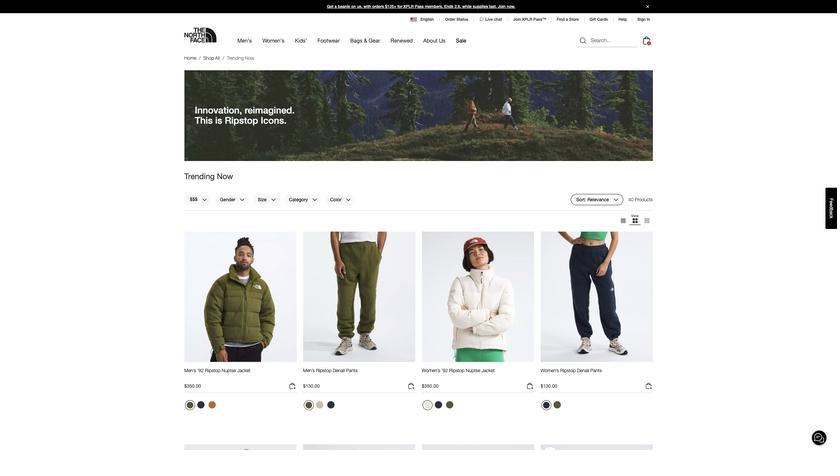 Task type: describe. For each thing, give the bounding box(es) containing it.
f e e d b a c k button
[[826, 188, 837, 229]]

women's ripstop denali pants image
[[541, 231, 653, 362]]

home / shop all / trending now
[[184, 55, 254, 61]]

footwear link
[[318, 31, 340, 49]]

$choose color$ option group for men's ripstop denali pants
[[303, 400, 337, 413]]

members.
[[425, 4, 443, 9]]

relevance
[[588, 196, 609, 202]]

order status
[[445, 17, 468, 22]]

beanie
[[338, 4, 350, 9]]

gender
[[220, 196, 235, 202]]

1 link
[[641, 35, 652, 46]]

1 horizontal spatial xplr
[[522, 17, 532, 22]]

order status link
[[445, 17, 468, 22]]

reimagined.
[[245, 105, 295, 116]]

summit navy image
[[197, 401, 204, 409]]

last.
[[489, 4, 497, 9]]

women's '92 ripstop nuptse jacket button
[[422, 368, 495, 380]]

pass
[[415, 4, 424, 9]]

get a beanie on us, with orders $125+ for xplr pass members. ends 2.6, while supplies last. join now. link
[[0, 0, 837, 13]]

men's ripstop denali pants button
[[303, 368, 358, 380]]

english link
[[411, 16, 435, 22]]

sign in
[[638, 17, 650, 22]]

1 vertical spatial trending
[[184, 171, 215, 181]]

sort: relevance button
[[571, 194, 623, 205]]

women's ripstop denali pants button
[[541, 368, 602, 380]]

gravel image
[[316, 401, 323, 409]]

women's '92 ripstop nuptse jacket image
[[422, 231, 534, 362]]

40
[[628, 197, 634, 202]]

kids' link
[[295, 31, 307, 49]]

innovation,
[[195, 105, 242, 116]]

two people hiking in the alps wearing ripstop icons collection in front of the mountains. image
[[184, 70, 653, 161]]

0 horizontal spatial summit navy radio
[[196, 400, 206, 410]]

view button
[[629, 213, 641, 228]]

color button
[[325, 194, 356, 205]]

now.
[[507, 4, 515, 9]]

icons.
[[261, 115, 287, 126]]

for
[[397, 4, 402, 9]]

women's ripstop denali jacket image
[[303, 444, 415, 450]]

about
[[423, 37, 438, 44]]

kids'
[[295, 37, 307, 44]]

men's link
[[237, 31, 252, 49]]

live
[[485, 17, 493, 22]]

denali for women's ripstop denali pants
[[577, 368, 589, 373]]

shop
[[203, 55, 214, 61]]

a for store
[[566, 17, 568, 22]]

women's
[[262, 37, 284, 44]]

1 / from the left
[[199, 55, 201, 61]]

view list box
[[617, 213, 653, 228]]

$$$ button
[[184, 194, 212, 205]]

men's ripstop denali jacket image
[[184, 444, 296, 450]]

White Dune radio
[[423, 400, 432, 410]]

category button
[[283, 194, 322, 205]]

orders
[[372, 4, 384, 9]]

while
[[462, 4, 472, 9]]

desert rust image
[[208, 401, 216, 409]]

find a store link
[[557, 17, 579, 22]]

find
[[557, 17, 565, 22]]

men's '92 ripstop nuptse jacket image
[[184, 231, 296, 362]]

0 vertical spatial xplr
[[403, 4, 414, 9]]

Gravel radio
[[314, 400, 325, 410]]

a for beanie
[[335, 4, 337, 9]]

live chat
[[485, 17, 502, 22]]

jacket for men's '92 ripstop nuptse jacket
[[237, 368, 251, 373]]

about us
[[423, 37, 445, 44]]

$choose color$ option group for men's '92 ripstop nuptse jacket
[[184, 400, 218, 413]]

1 horizontal spatial summit navy radio
[[541, 400, 551, 410]]

2 e from the top
[[829, 204, 834, 206]]

ends
[[444, 4, 454, 9]]

$130.00 for women's
[[541, 383, 557, 389]]

innovation, reimagined. this is ripstop icons.
[[195, 105, 295, 126]]

men's ripstop denali pants image
[[303, 231, 415, 362]]

on
[[351, 4, 356, 9]]

with
[[364, 4, 371, 9]]

men's
[[237, 37, 252, 44]]

men's '92 ripstop nuptse jacket button
[[184, 368, 251, 380]]

home link
[[184, 55, 196, 61]]

footwear
[[318, 37, 340, 44]]

shop all link
[[203, 55, 220, 61]]

chat
[[494, 17, 502, 22]]

f
[[829, 198, 834, 201]]

supplies
[[473, 4, 488, 9]]

join xplr pass™
[[513, 17, 546, 22]]

women's for women's '92 ripstop nuptse jacket
[[422, 368, 440, 373]]

men's for men's ripstop denali pants
[[303, 368, 315, 373]]

gift cards
[[590, 17, 608, 22]]

all
[[215, 55, 220, 61]]

sign in button
[[638, 17, 650, 22]]

2 horizontal spatial forest olive image
[[446, 401, 453, 409]]

$choose color$ option group for women's '92 ripstop nuptse jacket
[[422, 400, 456, 413]]

Desert Rust radio
[[207, 400, 217, 410]]

$$$
[[190, 196, 198, 202]]

view
[[631, 213, 639, 218]]

'92 for men's
[[197, 368, 204, 373]]

cards
[[597, 17, 608, 22]]

find a store
[[557, 17, 579, 22]]

bags & gear
[[350, 37, 380, 44]]

products
[[635, 197, 653, 202]]

status
[[457, 17, 468, 22]]

men's for men's '92 ripstop nuptse jacket
[[184, 368, 196, 373]]

a inside button
[[829, 211, 834, 214]]

jacket for women's '92 ripstop nuptse jacket
[[482, 368, 495, 373]]

1 horizontal spatial trending
[[227, 55, 244, 61]]



Task type: locate. For each thing, give the bounding box(es) containing it.
women's inside button
[[541, 368, 559, 373]]

now up gender
[[217, 171, 233, 181]]

forest olive image
[[446, 401, 453, 409], [187, 402, 193, 409], [305, 402, 312, 409]]

1 $350.00 from the left
[[184, 383, 201, 389]]

summit navy radio right "gravel" icon
[[326, 400, 336, 410]]

women's inside button
[[422, 368, 440, 373]]

pants for women's ripstop denali pants
[[590, 368, 602, 373]]

0 horizontal spatial summit navy image
[[327, 401, 334, 409]]

this
[[195, 115, 213, 126]]

c
[[829, 214, 834, 216]]

Search search field
[[578, 34, 637, 47]]

b
[[829, 209, 834, 211]]

bags
[[350, 37, 362, 44]]

$130.00 button for men's ripstop denali pants
[[303, 382, 415, 393]]

live chat button
[[479, 16, 503, 22]]

1 jacket from the left
[[237, 368, 251, 373]]

'92 inside button
[[197, 368, 204, 373]]

summit navy image left forest olive image
[[543, 402, 550, 409]]

1 $350.00 button from the left
[[184, 382, 296, 393]]

/ left shop
[[199, 55, 201, 61]]

1 horizontal spatial $350.00
[[422, 383, 439, 389]]

0 horizontal spatial a
[[335, 4, 337, 9]]

1 horizontal spatial pants
[[590, 368, 602, 373]]

pass™
[[533, 17, 546, 22]]

0 horizontal spatial jacket
[[237, 368, 251, 373]]

0 horizontal spatial summit navy radio
[[326, 400, 336, 410]]

ripstop
[[225, 115, 258, 126], [205, 368, 220, 373], [316, 368, 331, 373], [449, 368, 465, 373], [560, 368, 576, 373]]

e up "d"
[[829, 201, 834, 204]]

$130.00 button for women's ripstop denali pants
[[541, 382, 653, 393]]

in
[[647, 17, 650, 22]]

0 horizontal spatial xplr
[[403, 4, 414, 9]]

pants
[[346, 368, 358, 373], [590, 368, 602, 373]]

2 / from the left
[[223, 55, 224, 61]]

about us link
[[423, 31, 445, 49]]

men's ripstop denali pants
[[303, 368, 358, 373]]

renewed
[[391, 37, 413, 44]]

Summit Navy radio
[[196, 400, 206, 410], [541, 400, 551, 410]]

1 horizontal spatial /
[[223, 55, 224, 61]]

0 horizontal spatial pants
[[346, 368, 358, 373]]

1
[[648, 41, 650, 45]]

2 '92 from the left
[[442, 368, 448, 373]]

the north face home page image
[[184, 28, 216, 43]]

size button
[[252, 194, 281, 205]]

0 horizontal spatial $350.00 button
[[184, 382, 296, 393]]

$130.00 button down men's ripstop denali pants button on the bottom left of page
[[303, 382, 415, 393]]

gift cards link
[[590, 17, 608, 22]]

0 vertical spatial now
[[245, 55, 254, 61]]

join right the last.
[[498, 4, 506, 9]]

join xplr pass™ link
[[513, 17, 546, 22]]

0 vertical spatial join
[[498, 4, 506, 9]]

pants for men's ripstop denali pants
[[346, 368, 358, 373]]

is
[[215, 115, 222, 126]]

2 $130.00 from the left
[[541, 383, 557, 389]]

us
[[439, 37, 445, 44]]

1 horizontal spatial $130.00
[[541, 383, 557, 389]]

Forest Olive radio
[[444, 400, 455, 410], [552, 400, 562, 410], [185, 400, 195, 410], [304, 400, 314, 410]]

denali
[[333, 368, 345, 373], [577, 368, 589, 373]]

1 vertical spatial join
[[513, 17, 521, 22]]

'92 inside button
[[442, 368, 448, 373]]

2 denali from the left
[[577, 368, 589, 373]]

nuptse inside button
[[466, 368, 480, 373]]

0 horizontal spatial $130.00
[[303, 383, 320, 389]]

sale link
[[456, 31, 466, 49]]

get
[[327, 4, 334, 9]]

gender button
[[214, 194, 250, 205]]

xplr left pass™
[[522, 17, 532, 22]]

pants inside button
[[590, 368, 602, 373]]

men's inside button
[[303, 368, 315, 373]]

pants inside button
[[346, 368, 358, 373]]

$350.00 up summit navy image
[[184, 383, 201, 389]]

denali inside button
[[333, 368, 345, 373]]

forest olive image right white dune image at the bottom of page
[[446, 401, 453, 409]]

summit navy radio left desert rust icon
[[196, 400, 206, 410]]

help
[[619, 17, 627, 22]]

2 vertical spatial a
[[829, 211, 834, 214]]

2 summit navy radio from the left
[[433, 400, 444, 410]]

0 horizontal spatial nuptse
[[222, 368, 236, 373]]

sort:
[[576, 196, 586, 202]]

women's '92 ripstop nuptse jacket
[[422, 368, 495, 373]]

2 $350.00 button from the left
[[422, 382, 534, 393]]

2 pants from the left
[[590, 368, 602, 373]]

denali for men's ripstop denali pants
[[333, 368, 345, 373]]

$350.00 for women's
[[422, 383, 439, 389]]

women's for women's ripstop denali pants
[[541, 368, 559, 373]]

1 vertical spatial now
[[217, 171, 233, 181]]

order
[[445, 17, 455, 22]]

renewed link
[[391, 31, 413, 49]]

summit navy image inside option
[[543, 402, 550, 409]]

0 horizontal spatial now
[[217, 171, 233, 181]]

now
[[245, 55, 254, 61], [217, 171, 233, 181]]

close image
[[643, 5, 652, 8]]

1 horizontal spatial jacket
[[482, 368, 495, 373]]

0 horizontal spatial forest olive image
[[187, 402, 193, 409]]

a up k
[[829, 211, 834, 214]]

$130.00 button
[[303, 382, 415, 393], [541, 382, 653, 393]]

2 $350.00 from the left
[[422, 383, 439, 389]]

$350.00 button down 'women's '92 ripstop nuptse jacket' button at the right of page
[[422, 382, 534, 393]]

english
[[421, 17, 434, 22]]

1 horizontal spatial join
[[513, 17, 521, 22]]

2 $130.00 button from the left
[[541, 382, 653, 393]]

summit navy radio right 'white dune' radio
[[433, 400, 444, 410]]

summit navy image right 'white dune' radio
[[435, 401, 442, 409]]

1 horizontal spatial forest olive image
[[305, 402, 312, 409]]

40 products
[[628, 197, 653, 202]]

1 vertical spatial xplr
[[522, 17, 532, 22]]

$350.00 button for women's '92 ripstop nuptse jacket
[[422, 382, 534, 393]]

1 '92 from the left
[[197, 368, 204, 373]]

0 horizontal spatial /
[[199, 55, 201, 61]]

search all image
[[579, 36, 587, 44]]

1 horizontal spatial denali
[[577, 368, 589, 373]]

$130.00 up forest olive image
[[541, 383, 557, 389]]

1 vertical spatial a
[[566, 17, 568, 22]]

1 horizontal spatial $130.00 button
[[541, 382, 653, 393]]

1 horizontal spatial now
[[245, 55, 254, 61]]

e up b
[[829, 204, 834, 206]]

help link
[[619, 17, 627, 22]]

ripstop inside innovation, reimagined. this is ripstop icons.
[[225, 115, 258, 126]]

$choose color$ option group
[[184, 400, 218, 413], [303, 400, 337, 413], [422, 400, 456, 413], [541, 400, 563, 413]]

bags & gear link
[[350, 31, 380, 49]]

summit navy image
[[327, 401, 334, 409], [435, 401, 442, 409], [543, 402, 550, 409]]

forest olive image for men's '92 ripstop nuptse jacket
[[187, 402, 193, 409]]

2 men's from the left
[[303, 368, 315, 373]]

2 jacket from the left
[[482, 368, 495, 373]]

2 nuptse from the left
[[466, 368, 480, 373]]

white dune image
[[424, 402, 431, 409]]

1 e from the top
[[829, 201, 834, 204]]

0 horizontal spatial men's
[[184, 368, 196, 373]]

0 horizontal spatial '92
[[197, 368, 204, 373]]

f e e d b a c k
[[829, 198, 834, 218]]

forest olive image left summit navy image
[[187, 402, 193, 409]]

$130.00 button down women's ripstop denali pants button
[[541, 382, 653, 393]]

1 denali from the left
[[333, 368, 345, 373]]

1 $130.00 from the left
[[303, 383, 320, 389]]

size
[[258, 196, 267, 202]]

1 horizontal spatial nuptse
[[466, 368, 480, 373]]

0 horizontal spatial $130.00 button
[[303, 382, 415, 393]]

men's inside button
[[184, 368, 196, 373]]

a right get
[[335, 4, 337, 9]]

$choose color$ option group for women's ripstop denali pants
[[541, 400, 563, 413]]

men's 1996 retro nuptse vest image
[[541, 444, 653, 450]]

nuptse for men's '92 ripstop nuptse jacket
[[222, 368, 236, 373]]

trending up $$$ dropdown button
[[184, 171, 215, 181]]

1 horizontal spatial summit navy image
[[435, 401, 442, 409]]

a right find
[[566, 17, 568, 22]]

d
[[829, 206, 834, 209]]

Summit Navy radio
[[326, 400, 336, 410], [433, 400, 444, 410]]

$350.00 for men's
[[184, 383, 201, 389]]

1 nuptse from the left
[[222, 368, 236, 373]]

$130.00 for men's
[[303, 383, 320, 389]]

color
[[330, 196, 342, 202]]

$350.00 up white dune image at the bottom of page
[[422, 383, 439, 389]]

0 vertical spatial trending
[[227, 55, 244, 61]]

1 horizontal spatial $350.00 button
[[422, 382, 534, 393]]

1 pants from the left
[[346, 368, 358, 373]]

men's '92 ripstop nuptse jacket
[[184, 368, 251, 373]]

women's link
[[262, 31, 284, 49]]

trending now
[[184, 171, 233, 181]]

trending right all
[[227, 55, 244, 61]]

summit navy radio left forest olive image
[[541, 400, 551, 410]]

nuptse inside button
[[222, 368, 236, 373]]

nuptse for women's '92 ripstop nuptse jacket
[[466, 368, 480, 373]]

jacket inside button
[[237, 368, 251, 373]]

1 horizontal spatial '92
[[442, 368, 448, 373]]

1 horizontal spatial women's
[[541, 368, 559, 373]]

$350.00 button down men's '92 ripstop nuptse jacket button
[[184, 382, 296, 393]]

sort: relevance
[[576, 196, 609, 202]]

join
[[498, 4, 506, 9], [513, 17, 521, 22]]

get a beanie on us, with orders $125+ for xplr pass members. ends 2.6, while supplies last. join now.
[[327, 4, 515, 9]]

summit navy image right "gravel" icon
[[327, 401, 334, 409]]

forest olive image
[[554, 401, 561, 409]]

2 horizontal spatial a
[[829, 211, 834, 214]]

1 women's from the left
[[422, 368, 440, 373]]

jacket
[[237, 368, 251, 373], [482, 368, 495, 373]]

join down now.
[[513, 17, 521, 22]]

0 horizontal spatial denali
[[333, 368, 345, 373]]

us,
[[357, 4, 362, 9]]

1 horizontal spatial summit navy radio
[[433, 400, 444, 410]]

sale
[[456, 37, 466, 44]]

1 $130.00 button from the left
[[303, 382, 415, 393]]

$125+
[[385, 4, 396, 9]]

category
[[289, 196, 308, 202]]

0 horizontal spatial women's
[[422, 368, 440, 373]]

home
[[184, 55, 196, 61]]

nuptse
[[222, 368, 236, 373], [466, 368, 480, 373]]

0 vertical spatial a
[[335, 4, 337, 9]]

1 men's from the left
[[184, 368, 196, 373]]

now down men's link on the left top
[[245, 55, 254, 61]]

trending now element
[[227, 55, 254, 61]]

3 $choose color$ option group from the left
[[422, 400, 456, 413]]

forest olive image for men's ripstop denali pants
[[305, 402, 312, 409]]

1 horizontal spatial a
[[566, 17, 568, 22]]

denali inside button
[[577, 368, 589, 373]]

women's
[[422, 368, 440, 373], [541, 368, 559, 373]]

/ right all
[[223, 55, 224, 61]]

2 $choose color$ option group from the left
[[303, 400, 337, 413]]

2 horizontal spatial summit navy image
[[543, 402, 550, 409]]

'92 for women's
[[442, 368, 448, 373]]

gear
[[369, 37, 380, 44]]

40 products status
[[628, 194, 653, 205]]

1 summit navy radio from the left
[[326, 400, 336, 410]]

'92
[[197, 368, 204, 373], [442, 368, 448, 373]]

a
[[335, 4, 337, 9], [566, 17, 568, 22], [829, 211, 834, 214]]

jacket inside button
[[482, 368, 495, 373]]

k
[[829, 216, 834, 218]]

4 $choose color$ option group from the left
[[541, 400, 563, 413]]

2 women's from the left
[[541, 368, 559, 373]]

0 horizontal spatial trending
[[184, 171, 215, 181]]

women's ripstop denali pants
[[541, 368, 602, 373]]

0 horizontal spatial $350.00
[[184, 383, 201, 389]]

forest olive image left gravel radio
[[305, 402, 312, 409]]

xplr right the for
[[403, 4, 414, 9]]

1 $choose color$ option group from the left
[[184, 400, 218, 413]]

store
[[569, 17, 579, 22]]

$130.00 up gravel radio
[[303, 383, 320, 389]]

$350.00 button for men's '92 ripstop nuptse jacket
[[184, 382, 296, 393]]

1 horizontal spatial men's
[[303, 368, 315, 373]]

$130.00
[[303, 383, 320, 389], [541, 383, 557, 389]]

0 horizontal spatial join
[[498, 4, 506, 9]]

men's ripstop mountain cargo jacket image
[[422, 444, 534, 450]]



Task type: vqa. For each thing, say whether or not it's contained in the screenshot.


